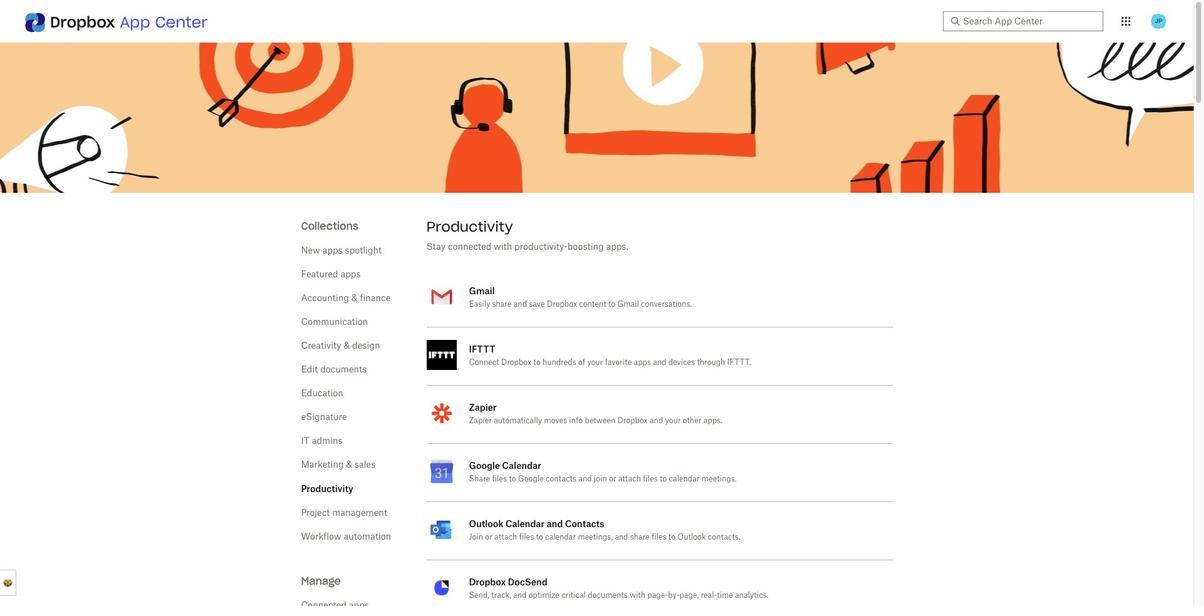 Task type: locate. For each thing, give the bounding box(es) containing it.
center
[[155, 13, 208, 32]]

attach
[[619, 476, 641, 483], [495, 534, 517, 542]]

design
[[352, 342, 380, 351]]

0 vertical spatial your
[[588, 359, 603, 367]]

of
[[579, 359, 586, 367]]

calendar
[[669, 476, 700, 483], [545, 534, 576, 542]]

0 horizontal spatial google
[[469, 461, 500, 471]]

to
[[609, 301, 616, 308], [534, 359, 541, 367], [509, 476, 516, 483], [660, 476, 667, 483], [536, 534, 543, 542], [669, 534, 676, 542]]

share
[[469, 476, 490, 483]]

dropbox inside zapier zapier automatically moves info between dropbox and your other apps.
[[618, 418, 648, 425]]

outlook
[[469, 519, 504, 530], [678, 534, 706, 542]]

0 vertical spatial calendar
[[502, 461, 542, 471]]

easily
[[469, 301, 490, 308]]

share inside outlook calendar and contacts join or attach files to calendar meetings, and share files to outlook contacts.
[[630, 534, 650, 542]]

dropbox right save
[[547, 301, 577, 308]]

and down docsend on the left of the page
[[513, 592, 527, 600]]

accounting & finance
[[301, 295, 391, 303]]

communication
[[301, 318, 368, 327]]

& for finance
[[352, 295, 358, 303]]

it admins link
[[301, 438, 343, 446]]

productivity up connected at the top left of the page
[[427, 218, 513, 236]]

with right connected at the top left of the page
[[494, 243, 512, 252]]

and left save
[[514, 301, 527, 308]]

files
[[492, 476, 507, 483], [643, 476, 658, 483], [519, 534, 534, 542], [652, 534, 667, 542]]

0 vertical spatial calendar
[[669, 476, 700, 483]]

apps.
[[606, 243, 629, 252], [704, 418, 723, 425]]

edit documents
[[301, 366, 367, 375]]

app
[[120, 13, 150, 32]]

and left the other
[[650, 418, 663, 425]]

apps up accounting & finance
[[341, 271, 361, 280]]

& for sales
[[346, 461, 352, 470]]

1 zapier from the top
[[469, 402, 497, 413]]

ifttt
[[469, 344, 495, 355]]

dropbox up send,
[[469, 577, 506, 588]]

& left design
[[344, 342, 350, 351]]

calendar inside google calendar share files to google contacts and join or attach files to calendar meetings.
[[669, 476, 700, 483]]

and left join
[[579, 476, 592, 483]]

0 vertical spatial outlook
[[469, 519, 504, 530]]

gmail right content
[[618, 301, 639, 308]]

calendar down automatically
[[502, 461, 542, 471]]

to right content
[[609, 301, 616, 308]]

share right easily
[[492, 301, 512, 308]]

1 vertical spatial productivity
[[301, 484, 353, 495]]

documents right critical
[[588, 592, 628, 600]]

share
[[492, 301, 512, 308], [630, 534, 650, 542]]

1 horizontal spatial gmail
[[618, 301, 639, 308]]

calendar up docsend on the left of the page
[[506, 519, 545, 530]]

boosting
[[568, 243, 604, 252]]

0 vertical spatial productivity
[[427, 218, 513, 236]]

analytics.
[[735, 592, 769, 600]]

files right join
[[643, 476, 658, 483]]

or right join on the left bottom of page
[[485, 534, 493, 542]]

apps
[[323, 247, 343, 256], [341, 271, 361, 280], [634, 359, 651, 367]]

1 vertical spatial calendar
[[545, 534, 576, 542]]

1 vertical spatial outlook
[[678, 534, 706, 542]]

1 vertical spatial google
[[518, 476, 544, 483]]

0 vertical spatial zapier
[[469, 402, 497, 413]]

1 vertical spatial your
[[665, 418, 681, 425]]

dropbox right "between"
[[618, 418, 648, 425]]

share inside gmail easily share and save dropbox content to gmail conversations.
[[492, 301, 512, 308]]

1 horizontal spatial share
[[630, 534, 650, 542]]

or right join
[[609, 476, 616, 483]]

0 vertical spatial gmail
[[469, 286, 495, 297]]

share right meetings,
[[630, 534, 650, 542]]

1 vertical spatial apps.
[[704, 418, 723, 425]]

and inside google calendar share files to google contacts and join or attach files to calendar meetings.
[[579, 476, 592, 483]]

1 horizontal spatial your
[[665, 418, 681, 425]]

zapier left automatically
[[469, 418, 492, 425]]

1 vertical spatial calendar
[[506, 519, 545, 530]]

attach inside google calendar share files to google contacts and join or attach files to calendar meetings.
[[619, 476, 641, 483]]

with left page-
[[630, 592, 646, 600]]

&
[[352, 295, 358, 303], [344, 342, 350, 351], [346, 461, 352, 470]]

attach right join
[[619, 476, 641, 483]]

google
[[469, 461, 500, 471], [518, 476, 544, 483]]

zapier up automatically
[[469, 402, 497, 413]]

calendar inside outlook calendar and contacts join or attach files to calendar meetings, and share files to outlook contacts.
[[545, 534, 576, 542]]

calendar
[[502, 461, 542, 471], [506, 519, 545, 530]]

apps. right the other
[[704, 418, 723, 425]]

by-
[[668, 592, 680, 600]]

1 vertical spatial share
[[630, 534, 650, 542]]

and left the contacts
[[547, 519, 563, 530]]

contacts
[[546, 476, 577, 483]]

1 horizontal spatial google
[[518, 476, 544, 483]]

your right of
[[588, 359, 603, 367]]

1 vertical spatial &
[[344, 342, 350, 351]]

calendar inside outlook calendar and contacts join or attach files to calendar meetings, and share files to outlook contacts.
[[506, 519, 545, 530]]

1 vertical spatial zapier
[[469, 418, 492, 425]]

devices
[[669, 359, 695, 367]]

0 vertical spatial share
[[492, 301, 512, 308]]

0 horizontal spatial calendar
[[545, 534, 576, 542]]

calendar for google
[[502, 461, 542, 471]]

0 horizontal spatial documents
[[320, 366, 367, 375]]

0 horizontal spatial productivity
[[301, 484, 353, 495]]

creativity & design
[[301, 342, 380, 351]]

productivity down marketing
[[301, 484, 353, 495]]

zapier zapier automatically moves info between dropbox and your other apps.
[[469, 402, 723, 425]]

2 vertical spatial apps
[[634, 359, 651, 367]]

documents
[[320, 366, 367, 375], [588, 592, 628, 600]]

Search App Center text field
[[964, 14, 1096, 28]]

dropbox right connect
[[501, 359, 532, 367]]

or
[[609, 476, 616, 483], [485, 534, 493, 542]]

and
[[514, 301, 527, 308], [653, 359, 667, 367], [650, 418, 663, 425], [579, 476, 592, 483], [547, 519, 563, 530], [615, 534, 628, 542], [513, 592, 527, 600]]

outlook left contacts.
[[678, 534, 706, 542]]

page-
[[648, 592, 668, 600]]

0 horizontal spatial attach
[[495, 534, 517, 542]]

or inside google calendar share files to google contacts and join or attach files to calendar meetings.
[[609, 476, 616, 483]]

1 vertical spatial documents
[[588, 592, 628, 600]]

0 vertical spatial apps.
[[606, 243, 629, 252]]

0 horizontal spatial share
[[492, 301, 512, 308]]

gmail up easily
[[469, 286, 495, 297]]

1 horizontal spatial documents
[[588, 592, 628, 600]]

outlook up join on the left bottom of page
[[469, 519, 504, 530]]

accounting
[[301, 295, 349, 303]]

calendar left meetings.
[[669, 476, 700, 483]]

1 horizontal spatial apps.
[[704, 418, 723, 425]]

featured
[[301, 271, 338, 280]]

1 horizontal spatial attach
[[619, 476, 641, 483]]

to inside gmail easily share and save dropbox content to gmail conversations.
[[609, 301, 616, 308]]

accounting & finance link
[[301, 295, 391, 303]]

0 vertical spatial documents
[[320, 366, 367, 375]]

attach right join on the left bottom of page
[[495, 534, 517, 542]]

1 horizontal spatial calendar
[[669, 476, 700, 483]]

apps for new
[[323, 247, 343, 256]]

1 horizontal spatial with
[[630, 592, 646, 600]]

1 horizontal spatial outlook
[[678, 534, 706, 542]]

with inside 'dropbox docsend send, track, and optimize critical documents with page-by-page, real-time analytics.'
[[630, 592, 646, 600]]

1 vertical spatial apps
[[341, 271, 361, 280]]

esignature link
[[301, 414, 347, 423]]

0 vertical spatial apps
[[323, 247, 343, 256]]

1 horizontal spatial productivity
[[427, 218, 513, 236]]

or inside outlook calendar and contacts join or attach files to calendar meetings, and share files to outlook contacts.
[[485, 534, 493, 542]]

1 vertical spatial with
[[630, 592, 646, 600]]

your inside zapier zapier automatically moves info between dropbox and your other apps.
[[665, 418, 681, 425]]

2 vertical spatial &
[[346, 461, 352, 470]]

0 vertical spatial attach
[[619, 476, 641, 483]]

apps right new on the top of page
[[323, 247, 343, 256]]

calendar for outlook
[[506, 519, 545, 530]]

meetings.
[[702, 476, 737, 483]]

google left the contacts
[[518, 476, 544, 483]]

contacts.
[[708, 534, 741, 542]]

education
[[301, 390, 343, 399]]

& left sales at the left
[[346, 461, 352, 470]]

between
[[585, 418, 616, 425]]

communication link
[[301, 318, 368, 327]]

google up share
[[469, 461, 500, 471]]

edit documents link
[[301, 366, 367, 375]]

stay connected with productivity-boosting apps.
[[427, 243, 629, 252]]

jp button
[[1149, 11, 1169, 31]]

gmail
[[469, 286, 495, 297], [618, 301, 639, 308]]

0 vertical spatial or
[[609, 476, 616, 483]]

admins
[[312, 438, 343, 446]]

0 horizontal spatial your
[[588, 359, 603, 367]]

& left the finance
[[352, 295, 358, 303]]

0 horizontal spatial or
[[485, 534, 493, 542]]

0 horizontal spatial with
[[494, 243, 512, 252]]

apps. right boosting
[[606, 243, 629, 252]]

documents down creativity & design link
[[320, 366, 367, 375]]

1 horizontal spatial or
[[609, 476, 616, 483]]

docsend
[[508, 577, 548, 588]]

1 vertical spatial attach
[[495, 534, 517, 542]]

featured apps
[[301, 271, 361, 280]]

through
[[697, 359, 726, 367]]

and inside zapier zapier automatically moves info between dropbox and your other apps.
[[650, 418, 663, 425]]

info
[[569, 418, 583, 425]]

your left the other
[[665, 418, 681, 425]]

save
[[529, 301, 545, 308]]

and left the devices
[[653, 359, 667, 367]]

to left hundreds
[[534, 359, 541, 367]]

1 vertical spatial or
[[485, 534, 493, 542]]

0 vertical spatial with
[[494, 243, 512, 252]]

0 horizontal spatial gmail
[[469, 286, 495, 297]]

productivity
[[427, 218, 513, 236], [301, 484, 353, 495]]

calendar down the contacts
[[545, 534, 576, 542]]

dropbox inside ifttt connect dropbox to hundreds of your favorite apps and devices through ifttt.
[[501, 359, 532, 367]]

calendar inside google calendar share files to google contacts and join or attach files to calendar meetings.
[[502, 461, 542, 471]]

and right meetings,
[[615, 534, 628, 542]]

meetings,
[[578, 534, 613, 542]]

apps right favorite
[[634, 359, 651, 367]]

track,
[[492, 592, 511, 600]]

0 vertical spatial &
[[352, 295, 358, 303]]



Task type: describe. For each thing, give the bounding box(es) containing it.
management
[[332, 510, 387, 518]]

jp
[[1155, 17, 1163, 25]]

automatically
[[494, 418, 542, 425]]

files up page-
[[652, 534, 667, 542]]

google calendar share files to google contacts and join or attach files to calendar meetings.
[[469, 461, 737, 483]]

it admins
[[301, 438, 343, 446]]

automation
[[344, 533, 391, 542]]

project management link
[[301, 510, 387, 518]]

page,
[[680, 592, 699, 600]]

your inside ifttt connect dropbox to hundreds of your favorite apps and devices through ifttt.
[[588, 359, 603, 367]]

and inside 'dropbox docsend send, track, and optimize critical documents with page-by-page, real-time analytics.'
[[513, 592, 527, 600]]

stay
[[427, 243, 446, 252]]

and inside ifttt connect dropbox to hundreds of your favorite apps and devices through ifttt.
[[653, 359, 667, 367]]

education link
[[301, 390, 343, 399]]

join
[[469, 534, 483, 542]]

new
[[301, 247, 320, 256]]

to inside ifttt connect dropbox to hundreds of your favorite apps and devices through ifttt.
[[534, 359, 541, 367]]

documents inside 'dropbox docsend send, track, and optimize critical documents with page-by-page, real-time analytics.'
[[588, 592, 628, 600]]

and inside gmail easily share and save dropbox content to gmail conversations.
[[514, 301, 527, 308]]

1 vertical spatial gmail
[[618, 301, 639, 308]]

featured apps link
[[301, 271, 361, 280]]

apps for featured
[[341, 271, 361, 280]]

esignature
[[301, 414, 347, 423]]

dropbox inside gmail easily share and save dropbox content to gmail conversations.
[[547, 301, 577, 308]]

project
[[301, 510, 330, 518]]

favorite
[[605, 359, 632, 367]]

hundreds
[[543, 359, 577, 367]]

real-
[[701, 592, 717, 600]]

outlook calendar and contacts join or attach files to calendar meetings, and share files to outlook contacts.
[[469, 519, 741, 542]]

ifttt connect dropbox to hundreds of your favorite apps and devices through ifttt.
[[469, 344, 751, 367]]

workflow
[[301, 533, 341, 542]]

new apps spotlight link
[[301, 247, 382, 256]]

contacts
[[565, 519, 604, 530]]

edit
[[301, 366, 318, 375]]

0 horizontal spatial outlook
[[469, 519, 504, 530]]

& for design
[[344, 342, 350, 351]]

marketing & sales link
[[301, 461, 376, 470]]

productivity link
[[301, 484, 353, 495]]

to right share
[[509, 476, 516, 483]]

send,
[[469, 592, 490, 600]]

gmail easily share and save dropbox content to gmail conversations.
[[469, 286, 692, 308]]

2 zapier from the top
[[469, 418, 492, 425]]

moves
[[544, 418, 567, 425]]

files right share
[[492, 476, 507, 483]]

marketing & sales
[[301, 461, 376, 470]]

spotlight
[[345, 247, 382, 256]]

dropbox app center
[[50, 13, 208, 32]]

dropbox inside 'dropbox docsend send, track, and optimize critical documents with page-by-page, real-time analytics.'
[[469, 577, 506, 588]]

other
[[683, 418, 702, 425]]

time
[[717, 592, 733, 600]]

dropbox docsend send, track, and optimize critical documents with page-by-page, real-time analytics.
[[469, 577, 769, 600]]

manage
[[301, 575, 341, 588]]

collections
[[301, 220, 359, 233]]

files up docsend on the left of the page
[[519, 534, 534, 542]]

project management
[[301, 510, 387, 518]]

attach inside outlook calendar and contacts join or attach files to calendar meetings, and share files to outlook contacts.
[[495, 534, 517, 542]]

apps. inside zapier zapier automatically moves info between dropbox and your other apps.
[[704, 418, 723, 425]]

0 vertical spatial google
[[469, 461, 500, 471]]

optimize
[[529, 592, 560, 600]]

to up docsend on the left of the page
[[536, 534, 543, 542]]

join
[[594, 476, 607, 483]]

ifttt.
[[728, 359, 751, 367]]

0 horizontal spatial apps.
[[606, 243, 629, 252]]

marketing
[[301, 461, 344, 470]]

sales
[[355, 461, 376, 470]]

new apps spotlight
[[301, 247, 382, 256]]

productivity-
[[515, 243, 568, 252]]

connect
[[469, 359, 499, 367]]

workflow automation
[[301, 533, 391, 542]]

to left contacts.
[[669, 534, 676, 542]]

dropbox left app
[[50, 13, 115, 32]]

conversations.
[[641, 301, 692, 308]]

apps inside ifttt connect dropbox to hundreds of your favorite apps and devices through ifttt.
[[634, 359, 651, 367]]

to left meetings.
[[660, 476, 667, 483]]

finance
[[360, 295, 391, 303]]

creativity & design link
[[301, 342, 380, 351]]

critical
[[562, 592, 586, 600]]

workflow automation link
[[301, 533, 391, 542]]

content
[[579, 301, 607, 308]]

connected
[[448, 243, 492, 252]]

it
[[301, 438, 310, 446]]

creativity
[[301, 342, 341, 351]]



Task type: vqa. For each thing, say whether or not it's contained in the screenshot.
Get started on the right bottom of the page
no



